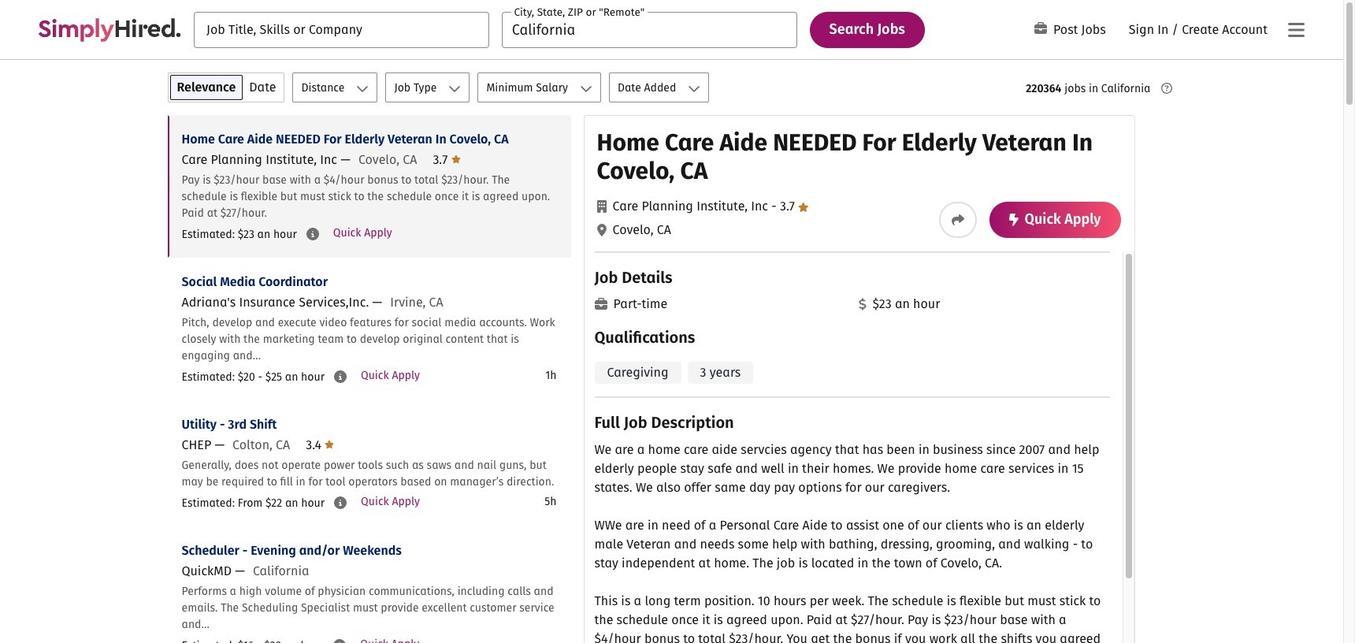 Task type: describe. For each thing, give the bounding box(es) containing it.
star image
[[451, 153, 461, 166]]

main menu image
[[1289, 20, 1305, 39]]

briefcase image
[[1035, 22, 1048, 35]]

2 vertical spatial job salary disclaimer image
[[334, 639, 346, 643]]

star image for the 3.7 out of 5 stars element in the home care aide needed for elderly veteran in covelo, ca element
[[799, 203, 809, 212]]

home care aide needed for elderly veteran in covelo, ca element
[[584, 115, 1136, 643]]

building image
[[597, 200, 607, 213]]

0 vertical spatial 3.7 out of 5 stars element
[[433, 152, 461, 167]]

sponsored jobs disclaimer image
[[1162, 83, 1173, 94]]

briefcase image
[[595, 298, 607, 311]]

1 vertical spatial job salary disclaimer image
[[334, 497, 347, 509]]



Task type: locate. For each thing, give the bounding box(es) containing it.
star image inside "element"
[[325, 438, 335, 451]]

0 horizontal spatial star image
[[325, 438, 335, 451]]

simplyhired logo image
[[38, 18, 181, 41]]

1 horizontal spatial 3.7 out of 5 stars element
[[769, 199, 809, 214]]

0 vertical spatial job salary disclaimer image
[[334, 371, 347, 383]]

list
[[168, 115, 571, 643]]

1 vertical spatial 3.7 out of 5 stars element
[[769, 199, 809, 214]]

3.4 out of 5 stars element
[[306, 438, 335, 453]]

0 horizontal spatial 3.7 out of 5 stars element
[[433, 152, 461, 167]]

None field
[[194, 11, 489, 48], [502, 11, 798, 48], [194, 11, 489, 48], [502, 11, 798, 48]]

1 vertical spatial star image
[[325, 438, 335, 451]]

None text field
[[194, 11, 489, 48], [502, 11, 798, 48], [194, 11, 489, 48], [502, 11, 798, 48]]

0 vertical spatial star image
[[799, 203, 809, 212]]

3.7 out of 5 stars element
[[433, 152, 461, 167], [769, 199, 809, 214]]

1 horizontal spatial star image
[[799, 203, 809, 212]]

job salary disclaimer image
[[334, 371, 347, 383], [334, 497, 347, 509], [334, 639, 346, 643]]

bolt lightning image
[[1010, 214, 1019, 226]]

dollar sign image
[[859, 298, 867, 311]]

star image
[[799, 203, 809, 212], [325, 438, 335, 451]]

location dot image
[[597, 224, 607, 237]]

share this job image
[[952, 214, 965, 226]]

3.7 out of 5 stars element inside home care aide needed for elderly veteran in covelo, ca element
[[769, 199, 809, 214]]

job salary disclaimer image
[[307, 228, 319, 240]]

star image for 3.4 out of 5 stars "element"
[[325, 438, 335, 451]]



Task type: vqa. For each thing, say whether or not it's contained in the screenshot.
"location dot" Icon
yes



